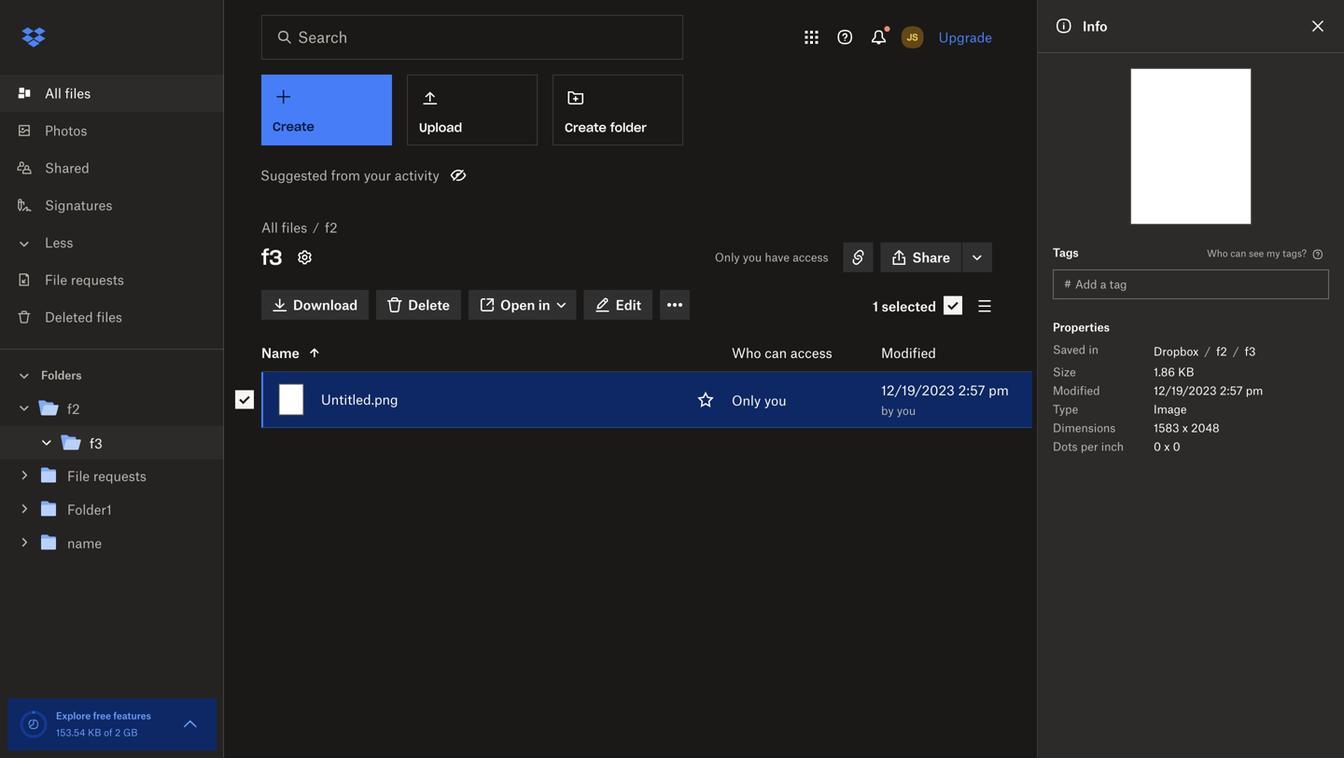 Task type: describe. For each thing, give the bounding box(es) containing it.
who can see my tags? image
[[1311, 247, 1326, 262]]

12/19/2023 for 12/19/2023 2:57 pm
[[1154, 384, 1217, 398]]

name untitled.png, modified 12/19/2023 2:57 pm, element
[[220, 372, 1032, 428]]

pm for 12/19/2023 2:57 pm
[[1246, 384, 1263, 398]]

0 vertical spatial file requests
[[45, 272, 124, 288]]

delete
[[408, 297, 450, 313]]

create folder
[[565, 120, 647, 135]]

dots
[[1053, 440, 1078, 454]]

/f2/f3/untitled.png image inside the name untitled.png, modified 12/19/2023 2:57 pm, element
[[279, 384, 304, 416]]

selected
[[882, 299, 936, 315]]

f2 link for all files
[[325, 218, 338, 237]]

download button
[[261, 290, 369, 320]]

shared
[[45, 160, 89, 176]]

properties
[[1053, 321, 1110, 335]]

folder settings image
[[294, 246, 316, 269]]

1583
[[1154, 421, 1179, 435]]

create button
[[261, 75, 392, 146]]

2048
[[1191, 421, 1220, 435]]

file inside list
[[45, 272, 67, 288]]

Search in folder "Dropbox" text field
[[298, 26, 644, 49]]

only you have access
[[715, 251, 829, 265]]

of
[[104, 728, 112, 739]]

2:57 for 12/19/2023 2:57 pm by you
[[958, 383, 985, 399]]

/ inside all files / f2
[[313, 221, 319, 235]]

open in button
[[469, 290, 577, 320]]

signatures
[[45, 197, 112, 213]]

close right sidebar image
[[1307, 15, 1329, 37]]

who can see my tags?
[[1207, 248, 1307, 260]]

1 selected
[[873, 299, 936, 315]]

saved in
[[1053, 343, 1099, 357]]

suggested
[[260, 168, 328, 183]]

#
[[1064, 278, 1072, 292]]

js button
[[898, 22, 928, 52]]

folder
[[610, 120, 647, 135]]

name link
[[37, 532, 209, 557]]

dropbox / f2 / f3
[[1154, 345, 1256, 359]]

1 horizontal spatial all files link
[[261, 218, 307, 237]]

you for only you
[[765, 393, 787, 409]]

your
[[364, 168, 391, 183]]

share
[[913, 250, 950, 266]]

less image
[[15, 235, 34, 253]]

create folder button
[[553, 75, 683, 146]]

table containing name
[[220, 335, 1032, 428]]

0 vertical spatial file requests link
[[15, 261, 224, 299]]

1 vertical spatial file requests
[[67, 469, 146, 485]]

info
[[1083, 18, 1108, 34]]

12/19/2023 2:57 pm by you
[[881, 383, 1009, 418]]

folders
[[41, 369, 82, 383]]

untitled.png link
[[321, 389, 398, 411]]

group containing f2
[[0, 389, 224, 575]]

type
[[1053, 403, 1078, 417]]

0 vertical spatial access
[[793, 251, 829, 265]]

2 horizontal spatial f3
[[1245, 345, 1256, 359]]

name
[[261, 345, 299, 361]]

deleted files
[[45, 309, 122, 325]]

who can access
[[732, 345, 832, 361]]

files for deleted files
[[97, 309, 122, 325]]

only for only you
[[732, 393, 761, 409]]

kb inside "explore free features 153.54 kb of 2 gb"
[[88, 728, 101, 739]]

from
[[331, 168, 360, 183]]

share button
[[881, 243, 962, 273]]

requests inside group
[[93, 469, 146, 485]]

dropbox link
[[1154, 343, 1199, 361]]

x for 0
[[1164, 440, 1170, 454]]

upgrade
[[939, 29, 992, 45]]

deleted files link
[[15, 299, 224, 336]]

2 horizontal spatial /
[[1233, 345, 1239, 359]]

in for saved in
[[1089, 343, 1099, 357]]

1 horizontal spatial modified
[[1053, 384, 1100, 398]]

1.86 kb
[[1154, 365, 1194, 379]]

dimensions
[[1053, 421, 1116, 435]]

12/19/2023 for 12/19/2023 2:57 pm by you
[[881, 383, 955, 399]]

folders button
[[0, 361, 224, 389]]

dropbox
[[1154, 345, 1199, 359]]

1.86
[[1154, 365, 1175, 379]]

can for access
[[765, 345, 787, 361]]

1 vertical spatial file requests link
[[37, 464, 209, 490]]

folder1 link
[[37, 498, 209, 523]]

see
[[1249, 248, 1264, 260]]

0 x 0
[[1154, 440, 1181, 454]]



Task type: vqa. For each thing, say whether or not it's contained in the screenshot.
Quota usage progress bar
no



Task type: locate. For each thing, give the bounding box(es) containing it.
0 horizontal spatial who
[[732, 345, 761, 361]]

quota usage element
[[19, 710, 49, 740]]

0 down 1583 x 2048
[[1173, 440, 1181, 454]]

1 horizontal spatial all
[[261, 220, 278, 236]]

153.54
[[56, 728, 85, 739]]

free
[[93, 711, 111, 723]]

you for only you have access
[[743, 251, 762, 265]]

/
[[313, 221, 319, 235], [1204, 345, 1211, 359], [1233, 345, 1239, 359]]

f3 left folder settings icon in the top left of the page
[[261, 245, 283, 271]]

files for all files / f2
[[282, 220, 307, 236]]

have
[[765, 251, 790, 265]]

name
[[67, 536, 102, 552]]

12/19/2023 up by
[[881, 383, 955, 399]]

only left 'have'
[[715, 251, 740, 265]]

file
[[45, 272, 67, 288], [67, 469, 90, 485]]

you left 'have'
[[743, 251, 762, 265]]

0 vertical spatial all
[[45, 85, 61, 101]]

0 vertical spatial only
[[715, 251, 740, 265]]

explore
[[56, 711, 91, 723]]

in right open
[[538, 297, 550, 313]]

0 vertical spatial /f2/f3/untitled.png image
[[1130, 68, 1252, 225]]

1 horizontal spatial f2
[[325, 220, 338, 236]]

in
[[538, 297, 550, 313], [1089, 343, 1099, 357]]

file requests link
[[15, 261, 224, 299], [37, 464, 209, 490]]

kb left of
[[88, 728, 101, 739]]

2 vertical spatial files
[[97, 309, 122, 325]]

0 horizontal spatial f2 link
[[37, 397, 209, 422]]

0
[[1154, 440, 1161, 454], [1173, 440, 1181, 454]]

edit button
[[584, 290, 653, 320]]

kb right 1.86
[[1178, 365, 1194, 379]]

2 vertical spatial f3
[[90, 436, 102, 452]]

12/19/2023 2:57 pm
[[1154, 384, 1263, 398]]

who inside table
[[732, 345, 761, 361]]

file requests up deleted files
[[45, 272, 124, 288]]

only you
[[732, 393, 787, 409]]

/ up 12/19/2023 2:57 pm at bottom right
[[1233, 345, 1239, 359]]

0 vertical spatial all files link
[[15, 75, 224, 112]]

1 horizontal spatial you
[[765, 393, 787, 409]]

can up only you
[[765, 345, 787, 361]]

x
[[1183, 421, 1188, 435], [1164, 440, 1170, 454]]

1 vertical spatial x
[[1164, 440, 1170, 454]]

all up photos at left
[[45, 85, 61, 101]]

2
[[115, 728, 121, 739]]

/f2/f3/untitled.png image
[[1130, 68, 1252, 225], [279, 384, 304, 416]]

requests
[[71, 272, 124, 288], [93, 469, 146, 485]]

files inside list item
[[65, 85, 91, 101]]

all for all files
[[45, 85, 61, 101]]

create for create folder
[[565, 120, 607, 135]]

f2 link
[[325, 218, 338, 237], [1217, 343, 1227, 361], [37, 397, 209, 422]]

1 horizontal spatial pm
[[1246, 384, 1263, 398]]

all files link up photos at left
[[15, 75, 224, 112]]

2:57 down modified button
[[958, 383, 985, 399]]

only you button
[[732, 391, 787, 411]]

0 horizontal spatial can
[[765, 345, 787, 361]]

1 vertical spatial in
[[1089, 343, 1099, 357]]

less
[[45, 235, 73, 251]]

0 vertical spatial kb
[[1178, 365, 1194, 379]]

f2 inside group
[[67, 401, 80, 417]]

saved
[[1053, 343, 1086, 357]]

1 vertical spatial /f2/f3/untitled.png image
[[279, 384, 304, 416]]

0 horizontal spatial kb
[[88, 728, 101, 739]]

x for 1583
[[1183, 421, 1188, 435]]

2 vertical spatial f2 link
[[37, 397, 209, 422]]

0 vertical spatial can
[[1231, 248, 1247, 260]]

file up folder1
[[67, 469, 90, 485]]

only inside button
[[732, 393, 761, 409]]

access inside table
[[791, 345, 832, 361]]

12/19/2023 down "1.86 kb" at the right
[[1154, 384, 1217, 398]]

2:57 inside 12/19/2023 2:57 pm by you
[[958, 383, 985, 399]]

list
[[0, 63, 224, 349]]

can left see
[[1231, 248, 1247, 260]]

f2 up 12/19/2023 2:57 pm at bottom right
[[1217, 345, 1227, 359]]

suggested from your activity
[[260, 168, 439, 183]]

pm inside 12/19/2023 2:57 pm by you
[[989, 383, 1009, 399]]

0 horizontal spatial f3
[[90, 436, 102, 452]]

edit
[[616, 297, 641, 313]]

1 horizontal spatial /
[[1204, 345, 1211, 359]]

activity
[[395, 168, 439, 183]]

modified inside button
[[881, 345, 936, 361]]

can
[[1231, 248, 1247, 260], [765, 345, 787, 361]]

1 horizontal spatial kb
[[1178, 365, 1194, 379]]

f3 link
[[60, 432, 209, 457]]

0 vertical spatial who
[[1207, 248, 1228, 260]]

dots per inch
[[1053, 440, 1124, 454]]

1 horizontal spatial files
[[97, 309, 122, 325]]

create inside button
[[565, 120, 607, 135]]

f3 up 12/19/2023 2:57 pm at bottom right
[[1245, 345, 1256, 359]]

can for see
[[1231, 248, 1247, 260]]

only for only you have access
[[715, 251, 740, 265]]

size
[[1053, 365, 1076, 379]]

0 horizontal spatial modified
[[881, 345, 936, 361]]

files right the deleted
[[97, 309, 122, 325]]

files for all files
[[65, 85, 91, 101]]

0 horizontal spatial you
[[743, 251, 762, 265]]

1 vertical spatial requests
[[93, 469, 146, 485]]

all files
[[45, 85, 91, 101]]

you right by
[[897, 404, 916, 418]]

only
[[715, 251, 740, 265], [732, 393, 761, 409]]

folder1
[[67, 502, 112, 518]]

create for create
[[273, 119, 314, 134]]

f2 link up 12/19/2023 2:57 pm at bottom right
[[1217, 343, 1227, 361]]

features
[[113, 711, 151, 723]]

1 vertical spatial files
[[282, 220, 307, 236]]

1 vertical spatial who
[[732, 345, 761, 361]]

pm for 12/19/2023 2:57 pm by you
[[989, 383, 1009, 399]]

upload
[[419, 120, 462, 135]]

0 horizontal spatial 0
[[1154, 440, 1161, 454]]

create inside popup button
[[273, 119, 314, 134]]

in inside dropdown button
[[538, 297, 550, 313]]

all for all files / f2
[[261, 220, 278, 236]]

f2 link for dropbox
[[1217, 343, 1227, 361]]

1 horizontal spatial 2:57
[[1220, 384, 1243, 398]]

0 vertical spatial f3
[[261, 245, 283, 271]]

0 vertical spatial f2 link
[[325, 218, 338, 237]]

modified
[[881, 345, 936, 361], [1053, 384, 1100, 398]]

f2 down from
[[325, 220, 338, 236]]

in right saved at top
[[1089, 343, 1099, 357]]

1 vertical spatial kb
[[88, 728, 101, 739]]

file requests up folder1 link
[[67, 469, 146, 485]]

0 vertical spatial requests
[[71, 272, 124, 288]]

0 horizontal spatial files
[[65, 85, 91, 101]]

all files list item
[[0, 75, 224, 112]]

1 vertical spatial f2 link
[[1217, 343, 1227, 361]]

1 horizontal spatial x
[[1183, 421, 1188, 435]]

explore free features 153.54 kb of 2 gb
[[56, 711, 151, 739]]

1 horizontal spatial /f2/f3/untitled.png image
[[1130, 68, 1252, 225]]

1 vertical spatial all files link
[[261, 218, 307, 237]]

who up add a tag text box
[[1207, 248, 1228, 260]]

create up suggested
[[273, 119, 314, 134]]

modified button
[[881, 342, 985, 365]]

0 horizontal spatial /f2/f3/untitled.png image
[[279, 384, 304, 416]]

files
[[65, 85, 91, 101], [282, 220, 307, 236], [97, 309, 122, 325]]

/ up folder settings icon in the top left of the page
[[313, 221, 319, 235]]

download
[[293, 297, 358, 313]]

requests up deleted files
[[71, 272, 124, 288]]

12/19/2023 inside 12/19/2023 2:57 pm by you
[[881, 383, 955, 399]]

inch
[[1101, 440, 1124, 454]]

0 vertical spatial file
[[45, 272, 67, 288]]

all files / f2
[[261, 220, 338, 236]]

you
[[743, 251, 762, 265], [765, 393, 787, 409], [897, 404, 916, 418]]

signatures link
[[15, 187, 224, 224]]

pm
[[989, 383, 1009, 399], [1246, 384, 1263, 398]]

all
[[45, 85, 61, 101], [261, 220, 278, 236]]

dropbox image
[[15, 19, 52, 56]]

delete button
[[376, 290, 461, 320]]

file requests
[[45, 272, 124, 288], [67, 469, 146, 485]]

tags
[[1053, 246, 1079, 260]]

per
[[1081, 440, 1098, 454]]

shared link
[[15, 149, 224, 187]]

0 down 1583
[[1154, 440, 1161, 454]]

you inside button
[[765, 393, 787, 409]]

1 0 from the left
[[1154, 440, 1161, 454]]

Add a tag text field
[[1075, 274, 1318, 295]]

/ right dropbox
[[1204, 345, 1211, 359]]

0 horizontal spatial x
[[1164, 440, 1170, 454]]

table
[[220, 335, 1032, 428]]

0 horizontal spatial /
[[313, 221, 319, 235]]

open
[[500, 297, 535, 313]]

files up photos at left
[[65, 85, 91, 101]]

file requests link up folder1 link
[[37, 464, 209, 490]]

1 horizontal spatial f2 link
[[325, 218, 338, 237]]

deleted
[[45, 309, 93, 325]]

2 horizontal spatial files
[[282, 220, 307, 236]]

image
[[1154, 403, 1187, 417]]

1 vertical spatial modified
[[1053, 384, 1100, 398]]

1 horizontal spatial who
[[1207, 248, 1228, 260]]

0 horizontal spatial pm
[[989, 383, 1009, 399]]

x right 1583
[[1183, 421, 1188, 435]]

0 vertical spatial x
[[1183, 421, 1188, 435]]

f2
[[325, 220, 338, 236], [1217, 345, 1227, 359], [67, 401, 80, 417]]

js
[[907, 31, 918, 43]]

1 vertical spatial f3
[[1245, 345, 1256, 359]]

1 horizontal spatial 12/19/2023
[[1154, 384, 1217, 398]]

0 horizontal spatial in
[[538, 297, 550, 313]]

gb
[[123, 728, 138, 739]]

file requests link up deleted files
[[15, 261, 224, 299]]

open in
[[500, 297, 550, 313]]

in for open in
[[538, 297, 550, 313]]

f3 up folder1
[[90, 436, 102, 452]]

group
[[0, 389, 224, 575]]

all files link up folder settings icon in the top left of the page
[[261, 218, 307, 237]]

modified down selected
[[881, 345, 936, 361]]

who up only you
[[732, 345, 761, 361]]

you down who can access
[[765, 393, 787, 409]]

0 vertical spatial in
[[538, 297, 550, 313]]

1 vertical spatial can
[[765, 345, 787, 361]]

create left folder
[[565, 120, 607, 135]]

2 0 from the left
[[1173, 440, 1181, 454]]

f2 link up f3 link
[[37, 397, 209, 422]]

all down suggested
[[261, 220, 278, 236]]

who for who can access
[[732, 345, 761, 361]]

0 horizontal spatial all
[[45, 85, 61, 101]]

requests up folder1 link
[[93, 469, 146, 485]]

untitled.png
[[321, 392, 398, 408]]

x down 1583
[[1164, 440, 1170, 454]]

1 vertical spatial f2
[[1217, 345, 1227, 359]]

1 horizontal spatial in
[[1089, 343, 1099, 357]]

tags?
[[1283, 248, 1307, 260]]

0 horizontal spatial all files link
[[15, 75, 224, 112]]

file down less
[[45, 272, 67, 288]]

who for who can see my tags?
[[1207, 248, 1228, 260]]

2:57
[[958, 383, 985, 399], [1220, 384, 1243, 398]]

files up folder settings icon in the top left of the page
[[282, 220, 307, 236]]

add to starred image
[[695, 389, 717, 411]]

1 vertical spatial access
[[791, 345, 832, 361]]

0 horizontal spatial create
[[273, 119, 314, 134]]

can inside table
[[765, 345, 787, 361]]

f2 link down from
[[325, 218, 338, 237]]

2 horizontal spatial f2
[[1217, 345, 1227, 359]]

0 horizontal spatial 2:57
[[958, 383, 985, 399]]

f3
[[261, 245, 283, 271], [1245, 345, 1256, 359], [90, 436, 102, 452]]

0 vertical spatial files
[[65, 85, 91, 101]]

1 horizontal spatial 0
[[1173, 440, 1181, 454]]

0 horizontal spatial f2
[[67, 401, 80, 417]]

upgrade link
[[939, 29, 992, 45]]

1 vertical spatial file
[[67, 469, 90, 485]]

create
[[273, 119, 314, 134], [565, 120, 607, 135]]

1583 x 2048
[[1154, 421, 1220, 435]]

only right add to starred icon
[[732, 393, 761, 409]]

1 vertical spatial all
[[261, 220, 278, 236]]

all files link
[[15, 75, 224, 112], [261, 218, 307, 237]]

photos link
[[15, 112, 224, 149]]

you inside 12/19/2023 2:57 pm by you
[[897, 404, 916, 418]]

upload button
[[407, 75, 538, 146]]

2 horizontal spatial you
[[897, 404, 916, 418]]

my
[[1267, 248, 1280, 260]]

file inside group
[[67, 469, 90, 485]]

0 horizontal spatial 12/19/2023
[[881, 383, 955, 399]]

1 horizontal spatial can
[[1231, 248, 1247, 260]]

all inside list item
[[45, 85, 61, 101]]

2:57 for 12/19/2023 2:57 pm
[[1220, 384, 1243, 398]]

2 horizontal spatial f2 link
[[1217, 343, 1227, 361]]

1 horizontal spatial f3
[[261, 245, 283, 271]]

requests inside list
[[71, 272, 124, 288]]

modified up type
[[1053, 384, 1100, 398]]

kb
[[1178, 365, 1194, 379], [88, 728, 101, 739]]

1
[[873, 299, 879, 315]]

name button
[[261, 342, 686, 365]]

1 vertical spatial only
[[732, 393, 761, 409]]

0 vertical spatial f2
[[325, 220, 338, 236]]

12/19/2023
[[881, 383, 955, 399], [1154, 384, 1217, 398]]

list containing all files
[[0, 63, 224, 349]]

f2 down folders
[[67, 401, 80, 417]]

1 horizontal spatial create
[[565, 120, 607, 135]]

by
[[881, 404, 894, 418]]

2 vertical spatial f2
[[67, 401, 80, 417]]

0 vertical spatial modified
[[881, 345, 936, 361]]

photos
[[45, 123, 87, 139]]

2:57 down dropbox / f2 / f3
[[1220, 384, 1243, 398]]



